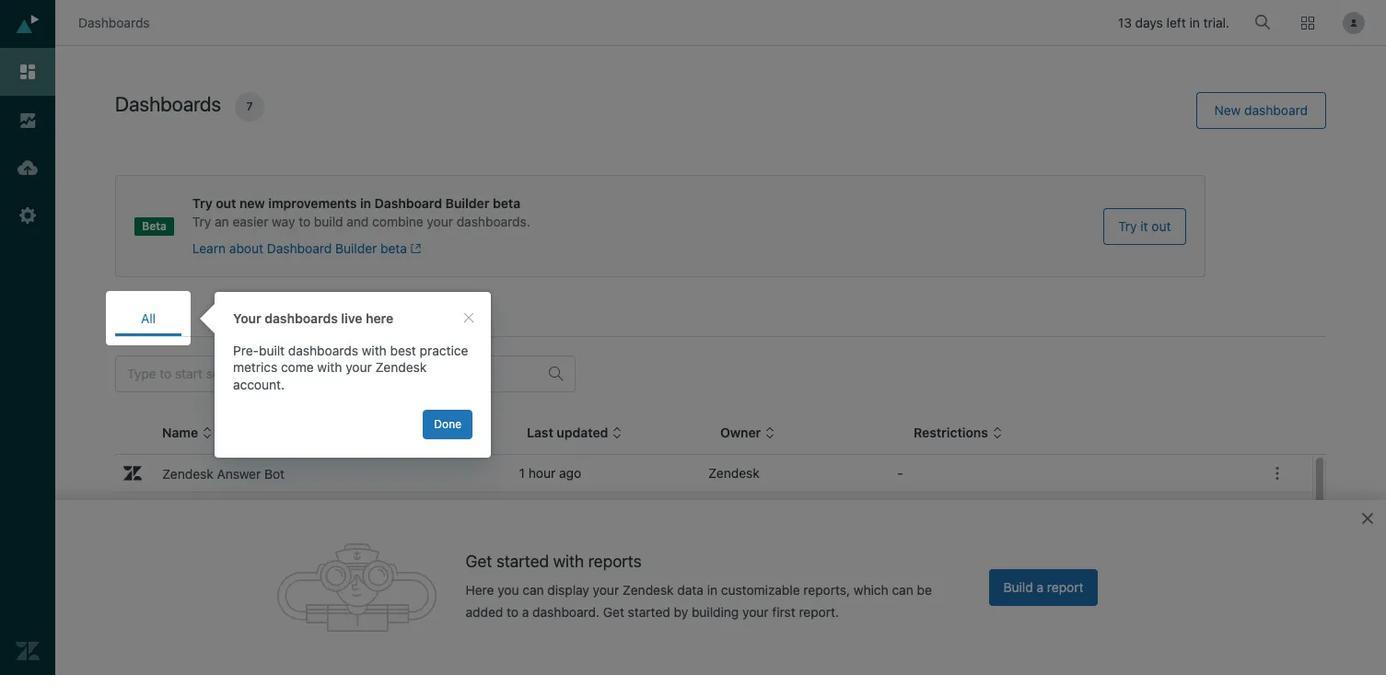 Task type: describe. For each thing, give the bounding box(es) containing it.
1 horizontal spatial with
[[362, 343, 387, 359]]

7
[[246, 100, 253, 113]]

dashboards for my
[[229, 310, 299, 326]]

12 for second name text field from the bottom
[[519, 576, 533, 591]]

0 horizontal spatial beta
[[142, 219, 167, 233]]

your down reports
[[593, 583, 619, 598]]

try it out button
[[1104, 208, 1186, 245]]

owner button
[[720, 424, 776, 441]]

and
[[347, 214, 369, 229]]

dashboards.
[[457, 214, 530, 229]]

data
[[678, 583, 704, 598]]

best
[[390, 343, 416, 359]]

an
[[215, 214, 229, 229]]

building
[[692, 605, 739, 620]]

0 vertical spatial dashboards
[[78, 15, 150, 30]]

builder inside try out new improvements in dashboard builder beta try an easier way to build and combine your dashboards.
[[446, 195, 490, 211]]

Search field
[[127, 366, 542, 382]]

done
[[434, 417, 462, 431]]

all
[[141, 310, 156, 326]]

tab list containing all
[[115, 300, 1327, 337]]

1 horizontal spatial beta
[[456, 540, 481, 554]]

which
[[854, 583, 889, 598]]

zendesk products image
[[1302, 17, 1315, 29]]

13 days left in trial.
[[1118, 15, 1230, 31]]

restrictions button
[[914, 424, 1003, 441]]

learn about dashboard builder beta
[[192, 240, 407, 256]]

1 vertical spatial beta
[[381, 240, 407, 256]]

zendesk down customizable
[[708, 613, 760, 628]]

0 horizontal spatial dashboard
[[267, 240, 332, 256]]

dashboard
[[1245, 102, 1308, 118]]

combine
[[372, 214, 423, 229]]

zendesk down owner
[[708, 465, 760, 481]]

learn
[[192, 240, 226, 256]]

ago right hour
[[559, 465, 581, 481]]

about
[[229, 240, 263, 256]]

display
[[548, 583, 590, 598]]

ago up dashboard.
[[568, 576, 590, 591]]

live
[[341, 310, 363, 326]]

report.
[[799, 605, 839, 620]]

here you can display your zendesk data in customizable reports, which can be added to a dashboard. get started by building your first report.
[[466, 583, 932, 620]]

build a report button
[[989, 569, 1099, 606]]

1 name text field from the top
[[156, 498, 481, 523]]

my dashboards tab
[[182, 300, 325, 336]]

out inside button
[[1152, 218, 1171, 234]]

days down display
[[536, 613, 564, 628]]

new
[[1215, 102, 1241, 118]]

reports image
[[16, 108, 40, 132]]

Search... field
[[1259, 8, 1277, 36]]

reports,
[[804, 583, 850, 598]]

admin image
[[16, 204, 40, 228]]

days right 3
[[531, 539, 559, 555]]

metrics
[[233, 360, 277, 375]]

1 can from the left
[[523, 583, 544, 598]]

come
[[281, 360, 314, 375]]

3
[[519, 539, 527, 555]]

your inside pre-built dashboards with best practice metrics come with your zendesk account.
[[346, 360, 372, 375]]

get started with reports
[[466, 552, 642, 571]]

hour
[[529, 465, 556, 481]]

0 horizontal spatial get
[[466, 552, 492, 571]]

try left an
[[192, 214, 211, 229]]

1 - from the top
[[898, 465, 904, 481]]

owner
[[720, 425, 761, 440]]

account.
[[233, 376, 285, 392]]

days down get started with reports
[[536, 576, 564, 591]]

here
[[466, 583, 494, 598]]

easier
[[233, 214, 268, 229]]

you
[[498, 583, 519, 598]]

learn about dashboard builder beta link
[[192, 240, 1086, 258]]

name button
[[162, 424, 213, 441]]

last
[[527, 425, 554, 440]]

asset 50 image
[[277, 544, 436, 632]]

updated
[[557, 425, 608, 440]]

zendesk inside here you can display your zendesk data in customizable reports, which can be added to a dashboard. get started by building your first report.
[[623, 583, 674, 598]]

dashboards inside pre-built dashboards with best practice metrics come with your zendesk account.
[[288, 343, 358, 359]]

alert dialog containing your dashboards live here
[[215, 292, 491, 458]]

1 vertical spatial dashboards
[[115, 92, 221, 116]]

beta inside try out new improvements in dashboard builder beta try an easier way to build and combine your dashboards.
[[493, 195, 521, 211]]

report
[[1047, 580, 1084, 595]]

customizable
[[721, 583, 800, 598]]

a inside button
[[1037, 580, 1044, 595]]



Task type: vqa. For each thing, say whether or not it's contained in the screenshot.
Follow button
no



Task type: locate. For each thing, give the bounding box(es) containing it.
in
[[1190, 15, 1200, 31], [360, 195, 371, 211], [707, 583, 718, 598]]

1 horizontal spatial dashboard
[[375, 195, 442, 211]]

with left best
[[362, 343, 387, 359]]

a inside here you can display your zendesk data in customizable reports, which can be added to a dashboard. get started by building your first report.
[[522, 605, 529, 620]]

zendesk up building in the bottom of the page
[[708, 576, 760, 591]]

first
[[772, 605, 796, 620]]

builder up dashboards.
[[446, 195, 490, 211]]

Name text field
[[156, 461, 481, 486], [156, 571, 481, 597], [156, 608, 481, 634]]

0 vertical spatial name text field
[[156, 498, 481, 523]]

out right 'it'
[[1152, 218, 1171, 234]]

builder
[[446, 195, 490, 211], [335, 240, 377, 256]]

1 horizontal spatial can
[[892, 583, 914, 598]]

a right build
[[1037, 580, 1044, 595]]

0 horizontal spatial out
[[216, 195, 236, 211]]

0 horizontal spatial builder
[[335, 240, 377, 256]]

12 right you
[[519, 576, 533, 591]]

try
[[192, 195, 213, 211], [192, 214, 211, 229], [1119, 218, 1137, 234]]

your down live
[[346, 360, 372, 375]]

beta
[[142, 219, 167, 233], [456, 540, 481, 554]]

way
[[272, 214, 295, 229]]

all tab
[[115, 300, 182, 336]]

started
[[496, 552, 549, 571], [628, 605, 671, 620]]

1 horizontal spatial in
[[707, 583, 718, 598]]

zendesk image
[[16, 639, 40, 663]]

1 vertical spatial builder
[[335, 240, 377, 256]]

with up display
[[553, 552, 584, 571]]

1
[[519, 465, 525, 481]]

1 12 days ago from the top
[[519, 576, 590, 591]]

started inside here you can display your zendesk data in customizable reports, which can be added to a dashboard. get started by building your first report.
[[628, 605, 671, 620]]

1 hour ago
[[519, 465, 581, 481]]

zendesk
[[375, 360, 427, 375], [708, 465, 760, 481], [708, 576, 760, 591], [623, 583, 674, 598], [708, 613, 760, 628]]

your dashboards live here
[[233, 310, 394, 326]]

12 right added
[[519, 613, 533, 628]]

12 days ago for second name text field from the bottom
[[519, 576, 590, 591]]

0 horizontal spatial with
[[317, 360, 342, 375]]

1 vertical spatial with
[[317, 360, 342, 375]]

2 name text field from the top
[[156, 534, 430, 560]]

2 vertical spatial with
[[553, 552, 584, 571]]

1 horizontal spatial beta
[[493, 195, 521, 211]]

1 vertical spatial started
[[628, 605, 671, 620]]

beta
[[493, 195, 521, 211], [381, 240, 407, 256]]

0 horizontal spatial started
[[496, 552, 549, 571]]

1 vertical spatial name text field
[[156, 571, 481, 597]]

your right combine
[[427, 214, 453, 229]]

reports
[[588, 552, 642, 571]]

to inside here you can display your zendesk data in customizable reports, which can be added to a dashboard. get started by building your first report.
[[507, 605, 519, 620]]

build a report
[[1004, 580, 1084, 595]]

name
[[162, 425, 198, 440]]

12 days ago
[[519, 576, 590, 591], [519, 613, 590, 628]]

alert dialog
[[215, 292, 491, 458]]

new dashboard button
[[1196, 92, 1327, 129]]

1 vertical spatial beta
[[456, 540, 481, 554]]

try up "learn"
[[192, 195, 213, 211]]

dashboards for your
[[265, 310, 338, 326]]

0 vertical spatial builder
[[446, 195, 490, 211]]

by
[[674, 605, 688, 620]]

new
[[240, 195, 265, 211]]

-
[[898, 465, 904, 481], [898, 576, 904, 591]]

in inside here you can display your zendesk data in customizable reports, which can be added to a dashboard. get started by building your first report.
[[707, 583, 718, 598]]

12 days ago for third name text field from the top
[[519, 613, 590, 628]]

0 vertical spatial a
[[1037, 580, 1044, 595]]

pre-
[[233, 343, 259, 359]]

to down 'improvements'
[[299, 214, 311, 229]]

a
[[1037, 580, 1044, 595], [522, 605, 529, 620]]

to inside try out new improvements in dashboard builder beta try an easier way to build and combine your dashboards.
[[299, 214, 311, 229]]

try out new improvements in dashboard builder beta try an easier way to build and combine your dashboards.
[[192, 195, 530, 229]]

my dashboards
[[207, 310, 299, 326]]

to
[[299, 214, 311, 229], [507, 605, 519, 620]]

12
[[519, 576, 533, 591], [519, 613, 533, 628]]

your inside try out new improvements in dashboard builder beta try an easier way to build and combine your dashboards.
[[427, 214, 453, 229]]

get inside here you can display your zendesk data in customizable reports, which can be added to a dashboard. get started by building your first report.
[[603, 605, 625, 620]]

datasets image
[[16, 156, 40, 180]]

zendesk up the by in the bottom of the page
[[623, 583, 674, 598]]

tab list
[[115, 300, 1327, 337]]

0 horizontal spatial beta
[[381, 240, 407, 256]]

2 12 from the top
[[519, 613, 533, 628]]

out
[[216, 195, 236, 211], [1152, 218, 1171, 234]]

0 vertical spatial dashboard
[[375, 195, 442, 211]]

0 vertical spatial get
[[466, 552, 492, 571]]

2 12 days ago from the top
[[519, 613, 590, 628]]

my
[[207, 310, 225, 326]]

0 vertical spatial started
[[496, 552, 549, 571]]

0 vertical spatial out
[[216, 195, 236, 211]]

dashboard image
[[16, 60, 40, 84]]

2 - from the top
[[898, 576, 904, 591]]

0 vertical spatial in
[[1190, 15, 1200, 31]]

here
[[366, 310, 394, 326]]

try left 'it'
[[1119, 218, 1137, 234]]

2 horizontal spatial with
[[553, 552, 584, 571]]

1 horizontal spatial out
[[1152, 218, 1171, 234]]

2 horizontal spatial in
[[1190, 15, 1200, 31]]

zendesk inside pre-built dashboards with best practice metrics come with your zendesk account.
[[375, 360, 427, 375]]

1 vertical spatial dashboard
[[267, 240, 332, 256]]

1 vertical spatial in
[[360, 195, 371, 211]]

0 vertical spatial beta
[[493, 195, 521, 211]]

be
[[917, 583, 932, 598]]

added
[[466, 605, 503, 620]]

left
[[1167, 15, 1186, 31]]

1 vertical spatial -
[[898, 576, 904, 591]]

dashboards
[[78, 15, 150, 30], [115, 92, 221, 116]]

0 vertical spatial name text field
[[156, 461, 481, 486]]

dashboard inside try out new improvements in dashboard builder beta try an easier way to build and combine your dashboards.
[[375, 195, 442, 211]]

0 vertical spatial to
[[299, 214, 311, 229]]

1 vertical spatial out
[[1152, 218, 1171, 234]]

try for try out new improvements in dashboard builder beta try an easier way to build and combine your dashboards.
[[192, 195, 213, 211]]

improvements
[[268, 195, 357, 211]]

trial.
[[1204, 15, 1230, 31]]

0 vertical spatial 12
[[519, 576, 533, 591]]

zendesk down best
[[375, 360, 427, 375]]

in right data on the bottom of the page
[[707, 583, 718, 598]]

in inside try out new improvements in dashboard builder beta try an easier way to build and combine your dashboards.
[[360, 195, 371, 211]]

restrictions
[[914, 425, 988, 440]]

try for try it out
[[1119, 218, 1137, 234]]

started up you
[[496, 552, 549, 571]]

1 name text field from the top
[[156, 461, 481, 486]]

new dashboard
[[1215, 102, 1308, 118]]

can left be
[[892, 583, 914, 598]]

your down customizable
[[743, 605, 769, 620]]

12 days ago down display
[[519, 613, 590, 628]]

your
[[233, 310, 261, 326]]

3 name text field from the top
[[156, 608, 481, 634]]

with
[[362, 343, 387, 359], [317, 360, 342, 375], [553, 552, 584, 571]]

out up an
[[216, 195, 236, 211]]

0 vertical spatial beta
[[142, 219, 167, 233]]

beta left an
[[142, 219, 167, 233]]

1 vertical spatial a
[[522, 605, 529, 620]]

0 vertical spatial 12 days ago
[[519, 576, 590, 591]]

0 horizontal spatial to
[[299, 214, 311, 229]]

beta down combine
[[381, 240, 407, 256]]

3 days ago
[[519, 539, 584, 555]]

2 name text field from the top
[[156, 571, 481, 597]]

0 horizontal spatial a
[[522, 605, 529, 620]]

days right 13
[[1136, 15, 1163, 31]]

out inside try out new improvements in dashboard builder beta try an easier way to build and combine your dashboards.
[[216, 195, 236, 211]]

beta up dashboards.
[[493, 195, 521, 211]]

0 horizontal spatial in
[[360, 195, 371, 211]]

(opens in a new tab) image
[[407, 244, 421, 254]]

1 horizontal spatial get
[[603, 605, 625, 620]]

pre-built dashboards with best practice metrics come with your zendesk account.
[[233, 343, 468, 392]]

practice
[[420, 343, 468, 359]]

in right left
[[1190, 15, 1200, 31]]

builder down and
[[335, 240, 377, 256]]

started left the by in the bottom of the page
[[628, 605, 671, 620]]

dashboard
[[375, 195, 442, 211], [267, 240, 332, 256]]

last updated
[[527, 425, 608, 440]]

12 for third name text field from the top
[[519, 613, 533, 628]]

ago down display
[[568, 613, 590, 628]]

can right you
[[523, 583, 544, 598]]

dashboard down way
[[267, 240, 332, 256]]

build
[[314, 214, 343, 229]]

get right dashboard.
[[603, 605, 625, 620]]

1 vertical spatial 12
[[519, 613, 533, 628]]

1 horizontal spatial started
[[628, 605, 671, 620]]

get up here
[[466, 552, 492, 571]]

1 12 from the top
[[519, 576, 533, 591]]

0 horizontal spatial can
[[523, 583, 544, 598]]

done button
[[423, 410, 473, 439]]

1 horizontal spatial to
[[507, 605, 519, 620]]

try it out
[[1119, 218, 1171, 234]]

built
[[259, 343, 285, 359]]

in up and
[[360, 195, 371, 211]]

Name text field
[[156, 498, 481, 523], [156, 534, 430, 560]]

dashboard.
[[533, 605, 600, 620]]

2 can from the left
[[892, 583, 914, 598]]

get
[[466, 552, 492, 571], [603, 605, 625, 620]]

1 vertical spatial to
[[507, 605, 519, 620]]

1 horizontal spatial builder
[[446, 195, 490, 211]]

can
[[523, 583, 544, 598], [892, 583, 914, 598]]

1 vertical spatial name text field
[[156, 534, 430, 560]]

beta up here
[[456, 540, 481, 554]]

0 vertical spatial with
[[362, 343, 387, 359]]

a left dashboard.
[[522, 605, 529, 620]]

ago
[[559, 465, 581, 481], [562, 539, 584, 555], [568, 576, 590, 591], [568, 613, 590, 628]]

dashboards inside tab
[[229, 310, 299, 326]]

days
[[1136, 15, 1163, 31], [531, 539, 559, 555], [536, 576, 564, 591], [536, 613, 564, 628]]

with right the come
[[317, 360, 342, 375]]

0 vertical spatial -
[[898, 465, 904, 481]]

2 vertical spatial name text field
[[156, 608, 481, 634]]

dashboard up combine
[[375, 195, 442, 211]]

13
[[1118, 15, 1132, 31]]

12 days ago down get started with reports
[[519, 576, 590, 591]]

1 vertical spatial get
[[603, 605, 625, 620]]

try inside try it out button
[[1119, 218, 1137, 234]]

last updated button
[[527, 424, 623, 441]]

1 horizontal spatial a
[[1037, 580, 1044, 595]]

to down you
[[507, 605, 519, 620]]

dashboards
[[229, 310, 299, 326], [265, 310, 338, 326], [288, 343, 358, 359]]

build
[[1004, 580, 1033, 595]]

it
[[1141, 218, 1149, 234]]

1 vertical spatial 12 days ago
[[519, 613, 590, 628]]

2 vertical spatial in
[[707, 583, 718, 598]]

your
[[427, 214, 453, 229], [346, 360, 372, 375], [593, 583, 619, 598], [743, 605, 769, 620]]

ago up display
[[562, 539, 584, 555]]



